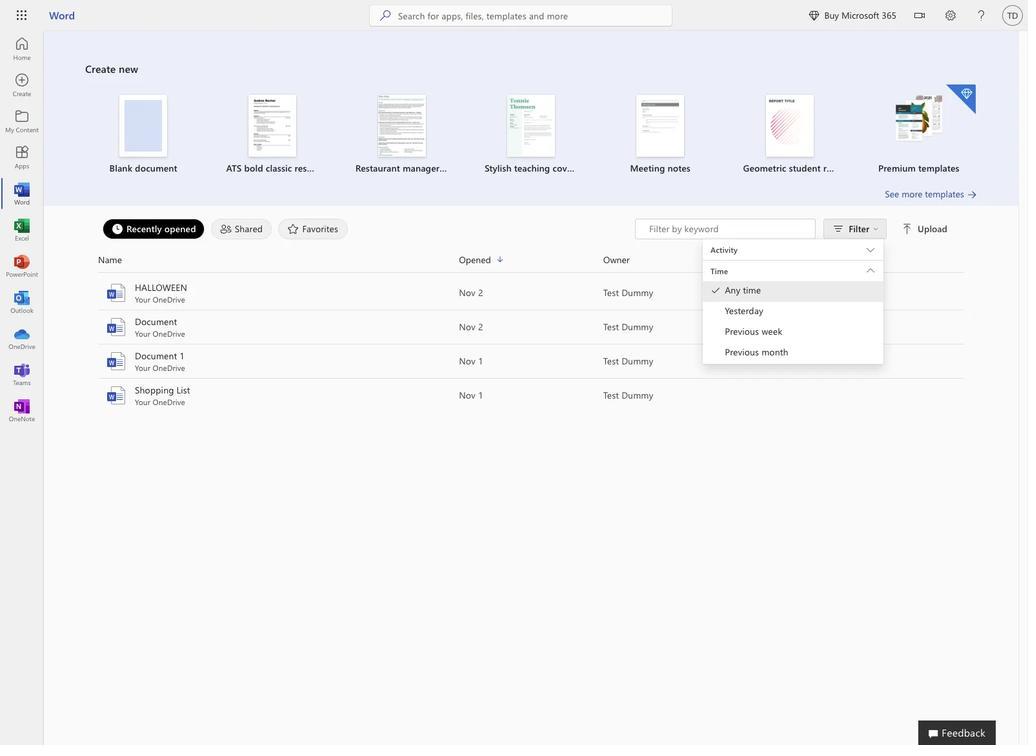 Task type: locate. For each thing, give the bounding box(es) containing it.
favorites tab
[[275, 219, 351, 239]]

tab list inside create new main content
[[99, 219, 635, 239]]

onedrive up list
[[153, 363, 185, 373]]

document down document your onedrive
[[135, 350, 177, 362]]

more
[[902, 188, 923, 200]]

activity down filter by keyword text box
[[711, 245, 738, 255]]

time
[[743, 284, 761, 296]]

your up shopping
[[135, 363, 150, 373]]

feedback button
[[918, 721, 996, 745]]

menu
[[703, 239, 884, 239], [703, 261, 884, 365], [703, 281, 884, 364]]

4 dummy from the top
[[622, 389, 653, 401]]

4 nov from the top
[[459, 389, 476, 401]]

onedrive image
[[15, 332, 28, 345]]

document inside document 1 your onedrive
[[135, 350, 177, 362]]

0 horizontal spatial activity
[[711, 245, 738, 255]]

teams image
[[15, 368, 28, 381]]

2
[[478, 287, 483, 299], [478, 321, 483, 333]]

resume right classic
[[295, 162, 325, 174]]

see more templates
[[885, 188, 964, 200]]

0 vertical spatial previous
[[725, 325, 759, 338]]

test for document 1
[[603, 355, 619, 367]]

premium templates element
[[862, 85, 976, 175]]

word image left document 1 your onedrive
[[106, 351, 126, 372]]

2 test from the top
[[603, 321, 619, 333]]

0 vertical spatial nov 2
[[459, 287, 483, 299]]

restaurant manager resume
[[355, 162, 473, 174]]

1 onedrive from the top
[[153, 294, 185, 305]]

0 vertical spatial nov 1
[[459, 355, 483, 367]]

0 vertical spatial templates
[[918, 162, 959, 174]]

1 document from the top
[[135, 316, 177, 328]]

1 vertical spatial nov 1
[[459, 389, 483, 401]]

document for 1
[[135, 350, 177, 362]]

previous
[[725, 325, 759, 338], [725, 346, 759, 358]]

test dummy for shopping list
[[603, 389, 653, 401]]

upload
[[918, 223, 947, 235]]

onedrive down halloween
[[153, 294, 185, 305]]

0 vertical spatial document
[[135, 316, 177, 328]]

your down halloween
[[135, 294, 150, 305]]

templates inside 'element'
[[918, 162, 959, 174]]

see more templates button
[[885, 188, 977, 201]]

activity up time
[[748, 253, 777, 266]]

 buy microsoft 365
[[809, 9, 896, 21]]

previous down previous week
[[725, 346, 759, 358]]

nov 2
[[459, 287, 483, 299], [459, 321, 483, 333]]

nov for document 1
[[459, 355, 476, 367]]

word image left shopping
[[106, 385, 126, 406]]

2 nov 2 from the top
[[459, 321, 483, 333]]

activity inside "displaying 4 out of 9 files." status
[[711, 245, 738, 255]]

name button
[[98, 252, 459, 267]]

blank document
[[109, 162, 177, 174]]

your down shopping
[[135, 397, 150, 407]]

create image
[[15, 79, 28, 92]]

word
[[49, 8, 75, 22]]

document
[[135, 316, 177, 328], [135, 350, 177, 362]]

restaurant
[[355, 162, 400, 174]]

1 word image from the top
[[106, 283, 126, 303]]

1 test from the top
[[603, 287, 619, 299]]

opened button
[[459, 252, 603, 267]]

word image
[[106, 283, 126, 303], [106, 317, 126, 338], [106, 351, 126, 372], [106, 385, 126, 406]]

word image down name on the top
[[106, 283, 126, 303]]

tab list
[[99, 219, 635, 239]]

4 test dummy from the top
[[603, 389, 653, 401]]

previous for previous week
[[725, 325, 759, 338]]

2 document from the top
[[135, 350, 177, 362]]


[[873, 227, 878, 232]]

document inside document your onedrive
[[135, 316, 177, 328]]

buy
[[824, 9, 839, 21]]

create
[[85, 62, 116, 76]]

1
[[180, 350, 185, 362], [478, 355, 483, 367], [478, 389, 483, 401]]

your
[[135, 294, 150, 305], [135, 328, 150, 339], [135, 363, 150, 373], [135, 397, 150, 407]]

dummy for document
[[622, 321, 653, 333]]

word image inside name shopping list cell
[[106, 385, 126, 406]]

1 vertical spatial 2
[[478, 321, 483, 333]]

3 nov from the top
[[459, 355, 476, 367]]

navigation
[[0, 31, 44, 428]]

create new
[[85, 62, 138, 76]]

any
[[725, 284, 740, 296]]

None search field
[[370, 5, 672, 26]]

4 test from the top
[[603, 389, 619, 401]]

feedback
[[942, 726, 985, 740]]

nov 2 for document
[[459, 321, 483, 333]]

blank
[[109, 162, 132, 174]]

1 nov 1 from the top
[[459, 355, 483, 367]]

nov 1
[[459, 355, 483, 367], [459, 389, 483, 401]]

favorites element
[[278, 219, 348, 239]]

document for your
[[135, 316, 177, 328]]

onedrive down list
[[153, 397, 185, 407]]

word image left document your onedrive
[[106, 317, 126, 338]]

excel image
[[15, 223, 28, 236]]

2 onedrive from the top
[[153, 328, 185, 339]]

word image inside name document cell
[[106, 317, 126, 338]]

premium templates diamond image
[[946, 85, 976, 114]]

onedrive up document 1 your onedrive
[[153, 328, 185, 339]]

4 your from the top
[[135, 397, 150, 407]]

2 nov 1 from the top
[[459, 389, 483, 401]]

Filter by keyword text field
[[648, 223, 809, 236]]

outlook image
[[15, 296, 28, 308]]

letter
[[578, 162, 600, 174]]

1 nov from the top
[[459, 287, 476, 299]]

word image for document 1
[[106, 351, 126, 372]]

cover
[[553, 162, 575, 174]]

0 vertical spatial 2
[[478, 287, 483, 299]]

name document 1 cell
[[98, 350, 459, 373]]

1 dummy from the top
[[622, 287, 653, 299]]

favorites
[[302, 222, 338, 235]]

2 previous from the top
[[725, 346, 759, 358]]

templates inside button
[[925, 188, 964, 200]]

activity
[[711, 245, 738, 255], [748, 253, 777, 266]]

tab list containing recently opened
[[99, 219, 635, 239]]

3 your from the top
[[135, 363, 150, 373]]

2 2 from the top
[[478, 321, 483, 333]]

word image inside name halloween cell
[[106, 283, 126, 303]]

none search field inside the word banner
[[370, 5, 672, 26]]

2 test dummy from the top
[[603, 321, 653, 333]]

1 vertical spatial nov 2
[[459, 321, 483, 333]]

nov for shopping list
[[459, 389, 476, 401]]

2 word image from the top
[[106, 317, 126, 338]]

student
[[789, 162, 821, 174]]

stylish teaching cover letter element
[[474, 95, 600, 175]]

list
[[85, 83, 977, 188]]

4 word image from the top
[[106, 385, 126, 406]]

your inside halloween your onedrive
[[135, 294, 150, 305]]

restaurant manager resume element
[[345, 95, 473, 175]]

onedrive inside halloween your onedrive
[[153, 294, 185, 305]]

1 vertical spatial document
[[135, 350, 177, 362]]

dummy for shopping list
[[622, 389, 653, 401]]

name
[[98, 253, 122, 266]]

blank document element
[[86, 95, 200, 175]]

2 your from the top
[[135, 328, 150, 339]]

name halloween cell
[[98, 281, 459, 305]]

word banner
[[0, 0, 1028, 34]]

name shopping list cell
[[98, 384, 459, 407]]

shopping list your onedrive
[[135, 384, 190, 407]]

resume
[[295, 162, 325, 174], [442, 162, 473, 174]]

3 onedrive from the top
[[153, 363, 185, 373]]

templates
[[918, 162, 959, 174], [925, 188, 964, 200]]

geometric student report image
[[766, 95, 813, 157]]

filter
[[849, 223, 869, 235]]

activity inside column header
[[748, 253, 777, 266]]

word image inside name document 1 cell
[[106, 351, 126, 372]]


[[809, 10, 819, 21]]

your up document 1 your onedrive
[[135, 328, 150, 339]]

3 menu from the top
[[703, 281, 884, 364]]

onedrive
[[153, 294, 185, 305], [153, 328, 185, 339], [153, 363, 185, 373], [153, 397, 185, 407]]

new
[[119, 62, 138, 76]]

2 dummy from the top
[[622, 321, 653, 333]]

previous week
[[725, 325, 782, 338]]

test
[[603, 287, 619, 299], [603, 321, 619, 333], [603, 355, 619, 367], [603, 389, 619, 401]]

1 vertical spatial previous
[[725, 346, 759, 358]]

document
[[135, 162, 177, 174]]

meeting
[[630, 162, 665, 174]]

test for document
[[603, 321, 619, 333]]

resume right manager
[[442, 162, 473, 174]]

nov 1 for document 1
[[459, 355, 483, 367]]

any time checkbox item
[[703, 281, 884, 302]]

my content image
[[15, 115, 28, 128]]

test for halloween
[[603, 287, 619, 299]]

geometric
[[743, 162, 786, 174]]

1 menu from the top
[[703, 239, 884, 239]]

4 onedrive from the top
[[153, 397, 185, 407]]

3 dummy from the top
[[622, 355, 653, 367]]

3 word image from the top
[[106, 351, 126, 372]]

2 nov from the top
[[459, 321, 476, 333]]

1 horizontal spatial resume
[[442, 162, 473, 174]]

document down halloween your onedrive
[[135, 316, 177, 328]]

dummy
[[622, 287, 653, 299], [622, 321, 653, 333], [622, 355, 653, 367], [622, 389, 653, 401]]

test dummy for halloween
[[603, 287, 653, 299]]

yesterday
[[725, 305, 763, 317]]

dummy for halloween
[[622, 287, 653, 299]]

1 vertical spatial templates
[[925, 188, 964, 200]]

1 previous from the top
[[725, 325, 759, 338]]

filter 
[[849, 223, 878, 235]]

meeting notes element
[[603, 95, 717, 175]]

3 test dummy from the top
[[603, 355, 653, 367]]

1 test dummy from the top
[[603, 287, 653, 299]]

0 horizontal spatial resume
[[295, 162, 325, 174]]

row
[[98, 252, 964, 273]]

test dummy
[[603, 287, 653, 299], [603, 321, 653, 333], [603, 355, 653, 367], [603, 389, 653, 401]]

1 your from the top
[[135, 294, 150, 305]]

list containing blank document
[[85, 83, 977, 188]]

nov
[[459, 287, 476, 299], [459, 321, 476, 333], [459, 355, 476, 367], [459, 389, 476, 401]]

1 2 from the top
[[478, 287, 483, 299]]

templates up see more templates button
[[918, 162, 959, 174]]

templates right more
[[925, 188, 964, 200]]

classic
[[266, 162, 292, 174]]

3 test from the top
[[603, 355, 619, 367]]

previous down yesterday
[[725, 325, 759, 338]]

row containing name
[[98, 252, 964, 273]]

1 horizontal spatial activity
[[748, 253, 777, 266]]

1 nov 2 from the top
[[459, 287, 483, 299]]



Task type: describe. For each thing, give the bounding box(es) containing it.
ats
[[226, 162, 242, 174]]

halloween
[[135, 281, 187, 294]]


[[902, 224, 913, 234]]

recently opened
[[126, 222, 196, 235]]

recently opened tab
[[99, 219, 208, 239]]

1 for list
[[478, 389, 483, 401]]

activity, column 4 of 4 column header
[[748, 252, 964, 267]]

geometric student report
[[743, 162, 849, 174]]

2 for halloween
[[478, 287, 483, 299]]

microsoft
[[841, 9, 879, 21]]

your inside shopping list your onedrive
[[135, 397, 150, 407]]

shopping
[[135, 384, 174, 396]]

nov for halloween
[[459, 287, 476, 299]]

home image
[[15, 43, 28, 55]]

Search box. Suggestions appear as you type. search field
[[398, 5, 672, 26]]

meeting notes
[[630, 162, 691, 174]]

notes
[[668, 162, 691, 174]]

word image for document
[[106, 317, 126, 338]]

test dummy for document
[[603, 321, 653, 333]]

 button
[[904, 0, 935, 34]]

nov 2 for halloween
[[459, 287, 483, 299]]

owner button
[[603, 252, 748, 267]]

stylish teaching cover letter image
[[507, 95, 555, 157]]

halloween your onedrive
[[135, 281, 187, 305]]

manager
[[403, 162, 439, 174]]

your inside document 1 your onedrive
[[135, 363, 150, 373]]

document your onedrive
[[135, 316, 185, 339]]

td
[[1007, 11, 1018, 20]]

owner
[[603, 253, 630, 266]]

apps image
[[15, 151, 28, 164]]

onenote image
[[15, 404, 28, 417]]

recently opened element
[[103, 219, 204, 239]]


[[711, 285, 721, 296]]

previous month
[[725, 346, 788, 358]]

 upload
[[902, 223, 947, 235]]

shared
[[235, 222, 263, 235]]

shared element
[[211, 219, 272, 239]]

 any time
[[711, 284, 761, 296]]

meeting notes image
[[636, 95, 684, 157]]

see
[[885, 188, 899, 200]]

td button
[[997, 0, 1028, 31]]

restaurant manager resume image
[[378, 95, 426, 157]]

premium templates image
[[895, 95, 943, 143]]

bold
[[244, 162, 263, 174]]

stylish teaching cover letter
[[485, 162, 600, 174]]

onedrive inside document your onedrive
[[153, 328, 185, 339]]

list inside create new main content
[[85, 83, 977, 188]]

geometric student report element
[[733, 95, 849, 175]]

test for shopping list
[[603, 389, 619, 401]]

1 inside document 1 your onedrive
[[180, 350, 185, 362]]

previous for previous month
[[725, 346, 759, 358]]

1 resume from the left
[[295, 162, 325, 174]]

week
[[762, 325, 782, 338]]

2 menu from the top
[[703, 261, 884, 365]]

dummy for document 1
[[622, 355, 653, 367]]

onedrive inside document 1 your onedrive
[[153, 363, 185, 373]]

365
[[882, 9, 896, 21]]

document 1 your onedrive
[[135, 350, 185, 373]]

nov 1 for shopping list
[[459, 389, 483, 401]]

month
[[762, 346, 788, 358]]


[[914, 10, 925, 21]]

ats bold classic resume image
[[249, 95, 296, 157]]

list
[[176, 384, 190, 396]]

onedrive inside shopping list your onedrive
[[153, 397, 185, 407]]

row inside create new main content
[[98, 252, 964, 273]]

test dummy for document 1
[[603, 355, 653, 367]]

ats bold classic resume element
[[216, 95, 329, 175]]

word image for halloween
[[106, 283, 126, 303]]

nov for document
[[459, 321, 476, 333]]

opened
[[164, 222, 196, 235]]

your inside document your onedrive
[[135, 328, 150, 339]]

premium
[[878, 162, 916, 174]]

shared tab
[[208, 219, 275, 239]]

word image for shopping list
[[106, 385, 126, 406]]

time
[[711, 266, 728, 276]]

ats bold classic resume
[[226, 162, 325, 174]]

2 for document
[[478, 321, 483, 333]]

recently
[[126, 222, 162, 235]]

name document cell
[[98, 316, 459, 339]]

report
[[823, 162, 849, 174]]

opened
[[459, 253, 491, 266]]

displaying 4 out of 9 files. status
[[635, 219, 950, 365]]

create new main content
[[44, 31, 1018, 413]]

premium templates
[[878, 162, 959, 174]]

stylish
[[485, 162, 512, 174]]

word image
[[15, 187, 28, 200]]

powerpoint image
[[15, 259, 28, 272]]

2 resume from the left
[[442, 162, 473, 174]]

teaching
[[514, 162, 550, 174]]

1 for 1
[[478, 355, 483, 367]]



Task type: vqa. For each thing, say whether or not it's contained in the screenshot.
the Restaurant
yes



